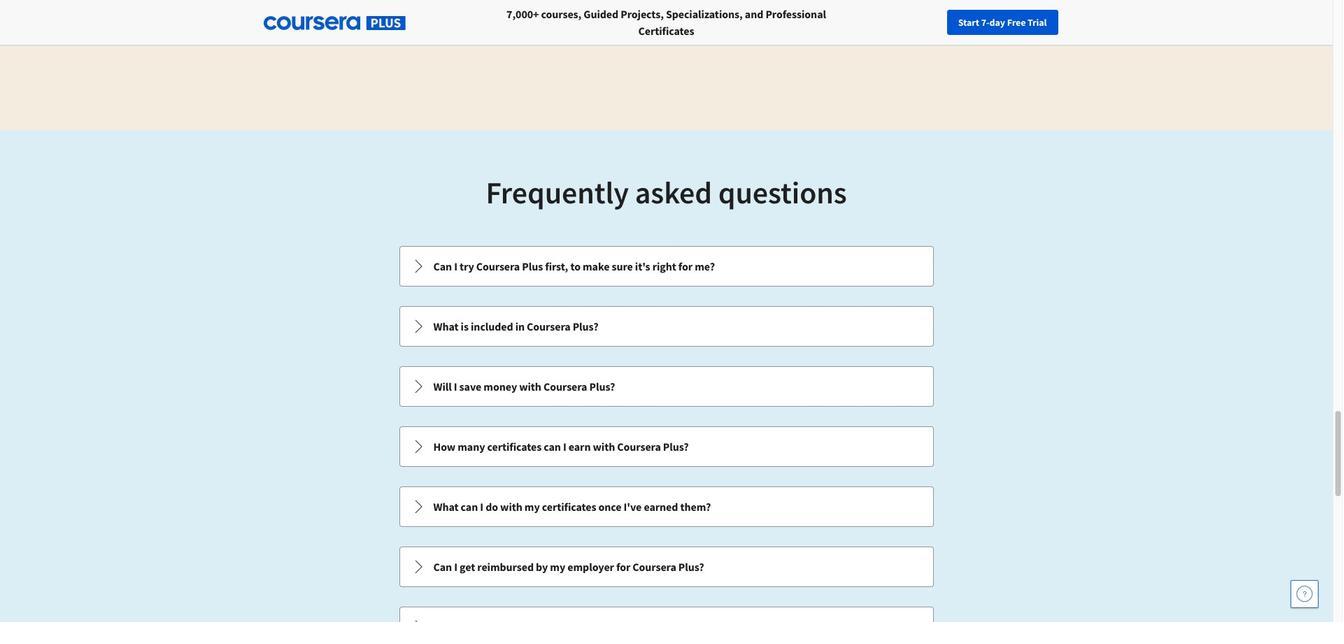 Task type: vqa. For each thing, say whether or not it's contained in the screenshot.
the right gain
no



Task type: locate. For each thing, give the bounding box(es) containing it.
coursera up the how many certificates can i earn with coursera plus?
[[544, 380, 587, 394]]

find your new career link
[[1028, 14, 1130, 31]]

can for can i try coursera plus first, to make sure it's right for me?
[[434, 260, 452, 274]]

what is included in coursera plus?
[[434, 320, 599, 334]]

earn
[[569, 440, 591, 454]]

what left do
[[434, 500, 459, 514]]

with right do
[[500, 500, 523, 514]]

guided
[[584, 7, 619, 21]]

1 vertical spatial certificates
[[542, 500, 597, 514]]

1 horizontal spatial can
[[544, 440, 561, 454]]

certificates left the once
[[542, 500, 597, 514]]

i left get
[[454, 561, 458, 575]]

my inside can i get reimbursed by my employer for coursera plus? dropdown button
[[550, 561, 566, 575]]

1 vertical spatial for
[[617, 561, 631, 575]]

what inside dropdown button
[[434, 500, 459, 514]]

it's
[[635, 260, 651, 274]]

projects,
[[621, 7, 664, 21]]

coursera right the in
[[527, 320, 571, 334]]

0 vertical spatial for
[[679, 260, 693, 274]]

plus? up earn
[[590, 380, 615, 394]]

my right do
[[525, 500, 540, 514]]

1 can from the top
[[434, 260, 452, 274]]

my right by
[[550, 561, 566, 575]]

courses,
[[541, 7, 582, 21]]

what inside dropdown button
[[434, 320, 459, 334]]

can
[[434, 260, 452, 274], [434, 561, 452, 575]]

can i get reimbursed by my employer for coursera plus? button
[[400, 548, 933, 587]]

trial
[[1028, 16, 1047, 29]]

1 vertical spatial with
[[593, 440, 615, 454]]

plus? down them?
[[679, 561, 705, 575]]

1 vertical spatial what
[[434, 500, 459, 514]]

i
[[454, 260, 458, 274], [454, 380, 457, 394], [563, 440, 567, 454], [480, 500, 484, 514], [454, 561, 458, 575]]

new
[[1075, 16, 1094, 29]]

0 vertical spatial with
[[519, 380, 542, 394]]

1 vertical spatial can
[[461, 500, 478, 514]]

list
[[398, 245, 935, 623]]

save
[[459, 380, 482, 394]]

2 can from the top
[[434, 561, 452, 575]]

can left get
[[434, 561, 452, 575]]

can left do
[[461, 500, 478, 514]]

can inside dropdown button
[[544, 440, 561, 454]]

included
[[471, 320, 513, 334]]

start 7-day free trial
[[959, 16, 1047, 29]]

0 vertical spatial what
[[434, 320, 459, 334]]

specializations,
[[666, 7, 743, 21]]

can left earn
[[544, 440, 561, 454]]

with right earn
[[593, 440, 615, 454]]

for
[[679, 260, 693, 274], [617, 561, 631, 575]]

reimbursed
[[478, 561, 534, 575]]

for left me? at the top of page
[[679, 260, 693, 274]]

0 horizontal spatial can
[[461, 500, 478, 514]]

certificates right "many"
[[487, 440, 542, 454]]

how many certificates can i earn with coursera plus? button
[[400, 428, 933, 467]]

7,000+ courses, guided projects, specializations, and professional certificates
[[507, 7, 826, 38]]

will i save money with coursera plus?
[[434, 380, 615, 394]]

0 vertical spatial can
[[434, 260, 452, 274]]

coursera
[[476, 260, 520, 274], [527, 320, 571, 334], [544, 380, 587, 394], [617, 440, 661, 454], [633, 561, 677, 575]]

certificates
[[487, 440, 542, 454], [542, 500, 597, 514]]

what
[[434, 320, 459, 334], [434, 500, 459, 514]]

7-
[[982, 16, 990, 29]]

plus? down 'will i save money with coursera plus?' dropdown button
[[663, 440, 689, 454]]

plus? inside can i get reimbursed by my employer for coursera plus? dropdown button
[[679, 561, 705, 575]]

frequently
[[486, 174, 629, 212]]

with
[[519, 380, 542, 394], [593, 440, 615, 454], [500, 500, 523, 514]]

0 vertical spatial can
[[544, 440, 561, 454]]

plus?
[[573, 320, 599, 334], [590, 380, 615, 394], [663, 440, 689, 454], [679, 561, 705, 575]]

i've
[[624, 500, 642, 514]]

plus? down to
[[573, 320, 599, 334]]

can left the try
[[434, 260, 452, 274]]

i left do
[[480, 500, 484, 514]]

try
[[460, 260, 474, 274]]

frequently asked questions
[[486, 174, 847, 212]]

i left the try
[[454, 260, 458, 274]]

my inside what can i do with my certificates once i've earned them? dropdown button
[[525, 500, 540, 514]]

to
[[571, 260, 581, 274]]

certificates
[[639, 24, 695, 38]]

coursera plus image
[[263, 16, 406, 30]]

what for what can i do with my certificates once i've earned them?
[[434, 500, 459, 514]]

money
[[484, 380, 517, 394]]

2 what from the top
[[434, 500, 459, 514]]

0 vertical spatial my
[[525, 500, 540, 514]]

can
[[544, 440, 561, 454], [461, 500, 478, 514]]

can inside dropdown button
[[461, 500, 478, 514]]

can for can i get reimbursed by my employer for coursera plus?
[[434, 561, 452, 575]]

with for certificates
[[500, 500, 523, 514]]

plus? inside 'will i save money with coursera plus?' dropdown button
[[590, 380, 615, 394]]

earned
[[644, 500, 678, 514]]

with inside dropdown button
[[593, 440, 615, 454]]

certificates inside dropdown button
[[542, 500, 597, 514]]

2 vertical spatial with
[[500, 500, 523, 514]]

my
[[525, 500, 540, 514], [550, 561, 566, 575]]

0 vertical spatial certificates
[[487, 440, 542, 454]]

1 vertical spatial my
[[550, 561, 566, 575]]

for right employer
[[617, 561, 631, 575]]

1 vertical spatial can
[[434, 561, 452, 575]]

with right money
[[519, 380, 542, 394]]

None search field
[[192, 9, 528, 37]]

what left the 'is' at the bottom of the page
[[434, 320, 459, 334]]

list containing can i try coursera plus first, to make sure it's right for me?
[[398, 245, 935, 623]]

0 horizontal spatial my
[[525, 500, 540, 514]]

with for plus?
[[519, 380, 542, 394]]

help center image
[[1297, 586, 1314, 603]]

1 what from the top
[[434, 320, 459, 334]]

1 horizontal spatial my
[[550, 561, 566, 575]]

questions
[[719, 174, 847, 212]]

find
[[1035, 16, 1053, 29]]

many
[[458, 440, 485, 454]]

i right will
[[454, 380, 457, 394]]

what is included in coursera plus? button
[[400, 307, 933, 346]]



Task type: describe. For each thing, give the bounding box(es) containing it.
plus
[[522, 260, 543, 274]]

in
[[516, 320, 525, 334]]

will i save money with coursera plus? button
[[400, 367, 933, 407]]

i for reimbursed
[[454, 561, 458, 575]]

find your new career
[[1035, 16, 1123, 29]]

is
[[461, 320, 469, 334]]

i left earn
[[563, 440, 567, 454]]

what for what is included in coursera plus?
[[434, 320, 459, 334]]

my for employer
[[550, 561, 566, 575]]

my for certificates
[[525, 500, 540, 514]]

certificates inside dropdown button
[[487, 440, 542, 454]]

do
[[486, 500, 498, 514]]

0 horizontal spatial for
[[617, 561, 631, 575]]

them?
[[681, 500, 711, 514]]

how
[[434, 440, 456, 454]]

can i try coursera plus first, to make sure it's right for me?
[[434, 260, 715, 274]]

me?
[[695, 260, 715, 274]]

1 horizontal spatial for
[[679, 260, 693, 274]]

asked
[[635, 174, 712, 212]]

coursera inside dropdown button
[[544, 380, 587, 394]]

by
[[536, 561, 548, 575]]

career
[[1096, 16, 1123, 29]]

your
[[1055, 16, 1073, 29]]

first,
[[545, 260, 568, 274]]

and
[[745, 7, 764, 21]]

start 7-day free trial button
[[947, 10, 1059, 35]]

sure
[[612, 260, 633, 274]]

what can i do with my certificates once i've earned them?
[[434, 500, 711, 514]]

i for money
[[454, 380, 457, 394]]

coursera down "earned"
[[633, 561, 677, 575]]

day
[[990, 16, 1006, 29]]

employer
[[568, 561, 614, 575]]

get
[[460, 561, 475, 575]]

start
[[959, 16, 980, 29]]

professional
[[766, 7, 826, 21]]

can i get reimbursed by my employer for coursera plus?
[[434, 561, 705, 575]]

coursera right the try
[[476, 260, 520, 274]]

make
[[583, 260, 610, 274]]

7,000+
[[507, 7, 539, 21]]

plus? inside the what is included in coursera plus? dropdown button
[[573, 320, 599, 334]]

right
[[653, 260, 677, 274]]

free
[[1008, 16, 1026, 29]]

will
[[434, 380, 452, 394]]

what can i do with my certificates once i've earned them? button
[[400, 488, 933, 527]]

coursera right earn
[[617, 440, 661, 454]]

how many certificates can i earn with coursera plus?
[[434, 440, 689, 454]]

can i try coursera plus first, to make sure it's right for me? button
[[400, 247, 933, 286]]

plus? inside how many certificates can i earn with coursera plus? dropdown button
[[663, 440, 689, 454]]

i for coursera
[[454, 260, 458, 274]]

once
[[599, 500, 622, 514]]



